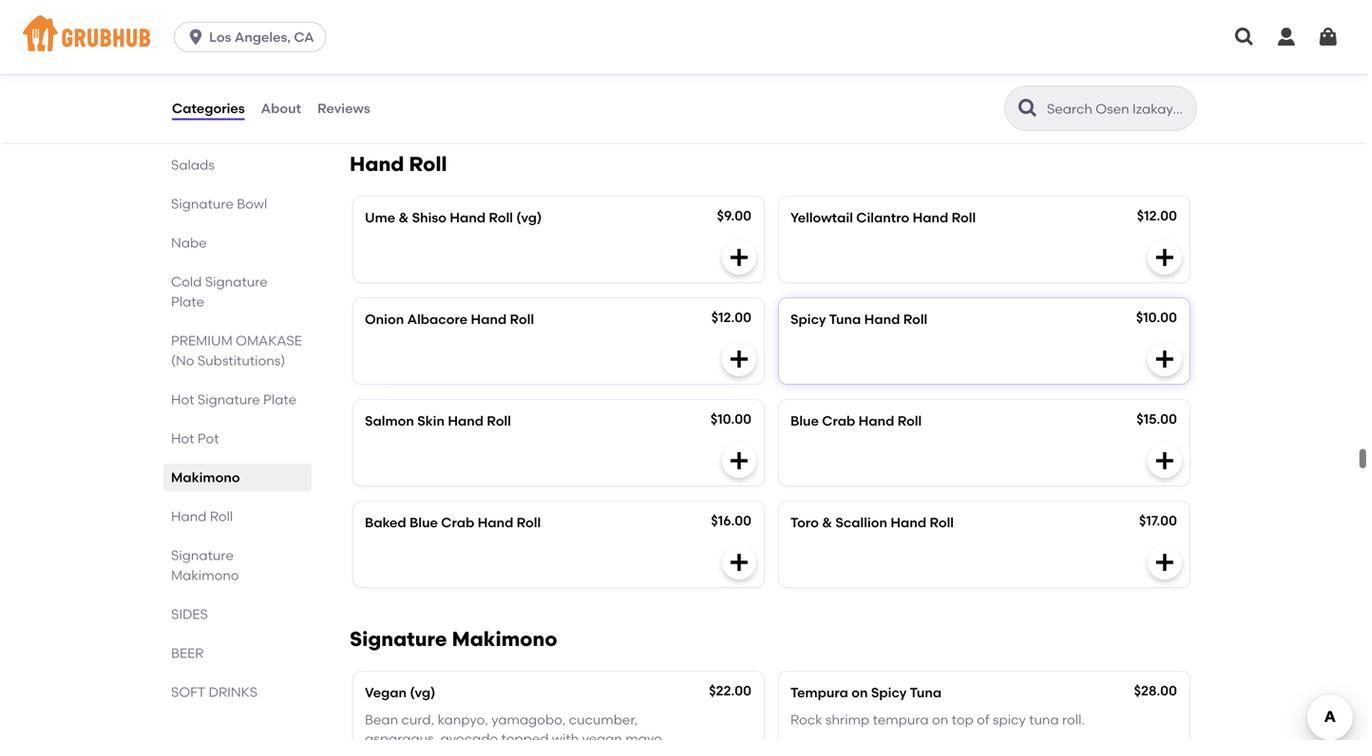 Task type: locate. For each thing, give the bounding box(es) containing it.
topped
[[501, 731, 549, 740]]

(no
[[171, 352, 194, 369]]

1 horizontal spatial crab
[[822, 413, 855, 429]]

rock shrimp tempura on top of spicy tuna roll.
[[790, 712, 1085, 728]]

1 hot from the top
[[171, 391, 194, 408]]

hot for hot signature plate
[[171, 391, 194, 408]]

spicy tuna hand roll
[[790, 311, 928, 327]]

hand roll down pot
[[171, 508, 233, 524]]

0 horizontal spatial $10.00
[[711, 411, 751, 427]]

0 vertical spatial makimono
[[171, 469, 240, 485]]

0 vertical spatial (vg)
[[516, 210, 542, 226]]

makimono down pot
[[171, 469, 240, 485]]

ca
[[294, 29, 314, 45]]

hot
[[171, 391, 194, 408], [171, 430, 194, 447]]

hot for hot pot
[[171, 430, 194, 447]]

1 horizontal spatial tuna
[[910, 685, 942, 701]]

cilantro
[[856, 210, 909, 226]]

signature makimono
[[171, 547, 239, 583], [350, 627, 557, 651]]

1 horizontal spatial spicy
[[871, 685, 907, 701]]

0 horizontal spatial signature makimono
[[171, 547, 239, 583]]

hand roll
[[350, 152, 447, 176], [171, 508, 233, 524]]

los
[[209, 29, 231, 45]]

svg image for yellowtail cilantro hand roll
[[1153, 246, 1176, 269]]

about
[[261, 100, 301, 116]]

Search Osen Izakaya (Sunset Blvd) search field
[[1045, 100, 1190, 118]]

1 horizontal spatial &
[[822, 515, 832, 531]]

tempura
[[873, 712, 929, 728]]

0 horizontal spatial tuna
[[829, 311, 861, 327]]

0 horizontal spatial hand roll
[[171, 508, 233, 524]]

drinks
[[209, 684, 257, 700]]

0 horizontal spatial &
[[399, 210, 409, 226]]

hot signature plate
[[171, 391, 296, 408]]

salmon skin hand roll
[[365, 413, 511, 429]]

asparagus,
[[365, 731, 437, 740]]

1 horizontal spatial $12.00
[[1137, 208, 1177, 224]]

1 horizontal spatial $10.00
[[1136, 309, 1177, 326]]

reviews button
[[316, 74, 371, 143]]

signature makimono up sides
[[171, 547, 239, 583]]

signature right cold
[[205, 274, 268, 290]]

plate down 'substitutions)'
[[263, 391, 296, 408]]

vegan (vg)
[[365, 685, 435, 701]]

categories
[[172, 100, 245, 116]]

signature
[[171, 196, 234, 212], [205, 274, 268, 290], [197, 391, 260, 408], [171, 547, 234, 563], [350, 627, 447, 651]]

$17.00
[[1139, 513, 1177, 529]]

& for ume
[[399, 210, 409, 226]]

signature makimono up vegan (vg)
[[350, 627, 557, 651]]

plate down cold
[[171, 294, 204, 310]]

0 vertical spatial blue
[[790, 413, 819, 429]]

2 hot from the top
[[171, 430, 194, 447]]

makimono up yamagobo,
[[452, 627, 557, 651]]

shiso
[[412, 210, 447, 226]]

onion
[[365, 311, 404, 327]]

categories button
[[171, 74, 246, 143]]

0 horizontal spatial plate
[[171, 294, 204, 310]]

svg image
[[186, 28, 205, 47], [728, 76, 751, 99], [728, 246, 751, 269], [1153, 246, 1176, 269], [1153, 348, 1176, 371], [728, 551, 751, 574]]

on
[[851, 685, 868, 701], [932, 712, 948, 728]]

0 vertical spatial on
[[851, 685, 868, 701]]

bean
[[365, 712, 398, 728]]

1 vertical spatial &
[[822, 515, 832, 531]]

1 vertical spatial hand roll
[[171, 508, 233, 524]]

& right toro
[[822, 515, 832, 531]]

0 horizontal spatial $12.00
[[711, 309, 751, 326]]

on left top
[[932, 712, 948, 728]]

&
[[399, 210, 409, 226], [822, 515, 832, 531]]

plate
[[171, 294, 204, 310], [263, 391, 296, 408]]

premium omakase (no substitutions)
[[171, 333, 302, 369]]

makimono
[[171, 469, 240, 485], [171, 567, 239, 583], [452, 627, 557, 651]]

1 vertical spatial tuna
[[910, 685, 942, 701]]

0 horizontal spatial (vg)
[[410, 685, 435, 701]]

toro & scallion hand roll
[[790, 515, 954, 531]]

signature bowl
[[171, 196, 267, 212]]

plate inside the cold signature plate
[[171, 294, 204, 310]]

1 horizontal spatial signature makimono
[[350, 627, 557, 651]]

salads
[[171, 157, 215, 173]]

crab
[[822, 413, 855, 429], [441, 515, 474, 531]]

with
[[552, 731, 579, 740]]

onion albacore hand roll
[[365, 311, 534, 327]]

0 vertical spatial plate
[[171, 294, 204, 310]]

hot down '(no'
[[171, 391, 194, 408]]

1 horizontal spatial plate
[[263, 391, 296, 408]]

1 vertical spatial hot
[[171, 430, 194, 447]]

toro
[[790, 515, 819, 531]]

1 vertical spatial $10.00
[[711, 411, 751, 427]]

bowl
[[237, 196, 267, 212]]

blue
[[790, 413, 819, 429], [410, 515, 438, 531]]

albacore
[[407, 311, 468, 327]]

0 vertical spatial hand roll
[[350, 152, 447, 176]]

(vg)
[[516, 210, 542, 226], [410, 685, 435, 701]]

0 vertical spatial hot
[[171, 391, 194, 408]]

$9.00
[[717, 208, 751, 224]]

tempura
[[790, 685, 848, 701]]

hand roll up ume
[[350, 152, 447, 176]]

0 horizontal spatial spicy
[[790, 311, 826, 327]]

makimono up sides
[[171, 567, 239, 583]]

signature inside the cold signature plate
[[205, 274, 268, 290]]

$10.00 for spicy tuna hand roll
[[1136, 309, 1177, 326]]

hand
[[350, 152, 404, 176], [450, 210, 486, 226], [913, 210, 948, 226], [471, 311, 507, 327], [864, 311, 900, 327], [448, 413, 484, 429], [859, 413, 894, 429], [171, 508, 207, 524], [478, 515, 513, 531], [891, 515, 926, 531]]

1 vertical spatial (vg)
[[410, 685, 435, 701]]

1 vertical spatial plate
[[263, 391, 296, 408]]

1 vertical spatial spicy
[[871, 685, 907, 701]]

pot
[[197, 430, 219, 447]]

& for toro
[[822, 515, 832, 531]]

about button
[[260, 74, 302, 143]]

$12.00 for onion albacore hand roll
[[711, 309, 751, 326]]

hot left pot
[[171, 430, 194, 447]]

on up shrimp
[[851, 685, 868, 701]]

tuna
[[829, 311, 861, 327], [910, 685, 942, 701]]

$22.00
[[709, 683, 751, 699]]

1 vertical spatial blue
[[410, 515, 438, 531]]

substitutions)
[[197, 352, 285, 369]]

spicy
[[790, 311, 826, 327], [871, 685, 907, 701]]

1 vertical spatial $12.00
[[711, 309, 751, 326]]

vegan
[[365, 685, 407, 701]]

scallion
[[835, 515, 887, 531]]

1 vertical spatial crab
[[441, 515, 474, 531]]

of
[[977, 712, 990, 728]]

0 vertical spatial $12.00
[[1137, 208, 1177, 224]]

premium
[[171, 333, 233, 349]]

1 vertical spatial on
[[932, 712, 948, 728]]

$10.00
[[1136, 309, 1177, 326], [711, 411, 751, 427]]

hot pot
[[171, 430, 219, 447]]

svg image
[[1233, 26, 1256, 48], [1275, 26, 1298, 48], [1317, 26, 1340, 48], [1153, 76, 1176, 99], [728, 348, 751, 371], [728, 449, 751, 472], [1153, 449, 1176, 472], [1153, 551, 1176, 574]]

0 vertical spatial $10.00
[[1136, 309, 1177, 326]]

$12.00
[[1137, 208, 1177, 224], [711, 309, 751, 326]]

ume
[[365, 210, 395, 226]]

roll.
[[1062, 712, 1085, 728]]

ume & shiso hand roll (vg)
[[365, 210, 542, 226]]

0 horizontal spatial blue
[[410, 515, 438, 531]]

0 vertical spatial &
[[399, 210, 409, 226]]

plate for cold signature plate
[[171, 294, 204, 310]]

$12.00 for yellowtail cilantro hand roll
[[1137, 208, 1177, 224]]

roll
[[409, 152, 447, 176], [489, 210, 513, 226], [952, 210, 976, 226], [510, 311, 534, 327], [903, 311, 928, 327], [487, 413, 511, 429], [898, 413, 922, 429], [210, 508, 233, 524], [517, 515, 541, 531], [930, 515, 954, 531]]

0 horizontal spatial crab
[[441, 515, 474, 531]]

& right ume
[[399, 210, 409, 226]]



Task type: vqa. For each thing, say whether or not it's contained in the screenshot.
time
no



Task type: describe. For each thing, give the bounding box(es) containing it.
cold
[[171, 274, 202, 290]]

plate for hot signature plate
[[263, 391, 296, 408]]

los angeles, ca
[[209, 29, 314, 45]]

reviews
[[317, 100, 370, 116]]

svg image for spicy tuna hand roll
[[1153, 348, 1176, 371]]

main navigation navigation
[[0, 0, 1368, 74]]

tuna
[[1029, 712, 1059, 728]]

nabe
[[171, 235, 207, 251]]

soft drinks
[[171, 684, 257, 700]]

$16.00
[[711, 513, 751, 529]]

tempura on spicy tuna
[[790, 685, 942, 701]]

svg image for baked blue crab hand roll
[[728, 551, 751, 574]]

kanpyo,
[[438, 712, 488, 728]]

search icon image
[[1017, 97, 1039, 120]]

svg image for ume & shiso hand roll (vg)
[[728, 246, 751, 269]]

beer
[[171, 645, 204, 661]]

$28.00
[[1134, 683, 1177, 699]]

signature up sides
[[171, 547, 234, 563]]

omakase
[[236, 333, 302, 349]]

$10.00 for salmon skin hand roll
[[711, 411, 751, 427]]

skin
[[417, 413, 445, 429]]

shrimp
[[825, 712, 870, 728]]

yellowtail
[[790, 210, 853, 226]]

top
[[952, 712, 974, 728]]

vegan
[[582, 731, 622, 740]]

2 vertical spatial makimono
[[452, 627, 557, 651]]

1 vertical spatial makimono
[[171, 567, 239, 583]]

angeles,
[[235, 29, 291, 45]]

signature down salads at left
[[171, 196, 234, 212]]

cucumber,
[[569, 712, 638, 728]]

1 horizontal spatial on
[[932, 712, 948, 728]]

baked blue crab hand roll
[[365, 515, 541, 531]]

0 vertical spatial crab
[[822, 413, 855, 429]]

avocado
[[441, 731, 498, 740]]

los angeles, ca button
[[174, 22, 334, 52]]

1 horizontal spatial (vg)
[[516, 210, 542, 226]]

rock
[[790, 712, 822, 728]]

signature down 'substitutions)'
[[197, 391, 260, 408]]

1 horizontal spatial hand roll
[[350, 152, 447, 176]]

soft
[[171, 684, 205, 700]]

$15.00
[[1137, 411, 1177, 427]]

cold signature plate
[[171, 274, 268, 310]]

blue crab hand roll
[[790, 413, 922, 429]]

0 horizontal spatial on
[[851, 685, 868, 701]]

signature up vegan (vg)
[[350, 627, 447, 651]]

0 vertical spatial tuna
[[829, 311, 861, 327]]

1 horizontal spatial blue
[[790, 413, 819, 429]]

1 vertical spatial signature makimono
[[350, 627, 557, 651]]

0 vertical spatial spicy
[[790, 311, 826, 327]]

salmon
[[365, 413, 414, 429]]

0 vertical spatial signature makimono
[[171, 547, 239, 583]]

spicy
[[993, 712, 1026, 728]]

bean curd, kanpyo, yamagobo, cucumber, asparagus, avocado topped with vegan may
[[365, 712, 662, 740]]

curd,
[[401, 712, 434, 728]]

yamagobo,
[[491, 712, 566, 728]]

baked
[[365, 515, 406, 531]]

svg image inside los angeles, ca 'button'
[[186, 28, 205, 47]]

yellowtail cilantro hand roll
[[790, 210, 976, 226]]

sides
[[171, 606, 208, 622]]



